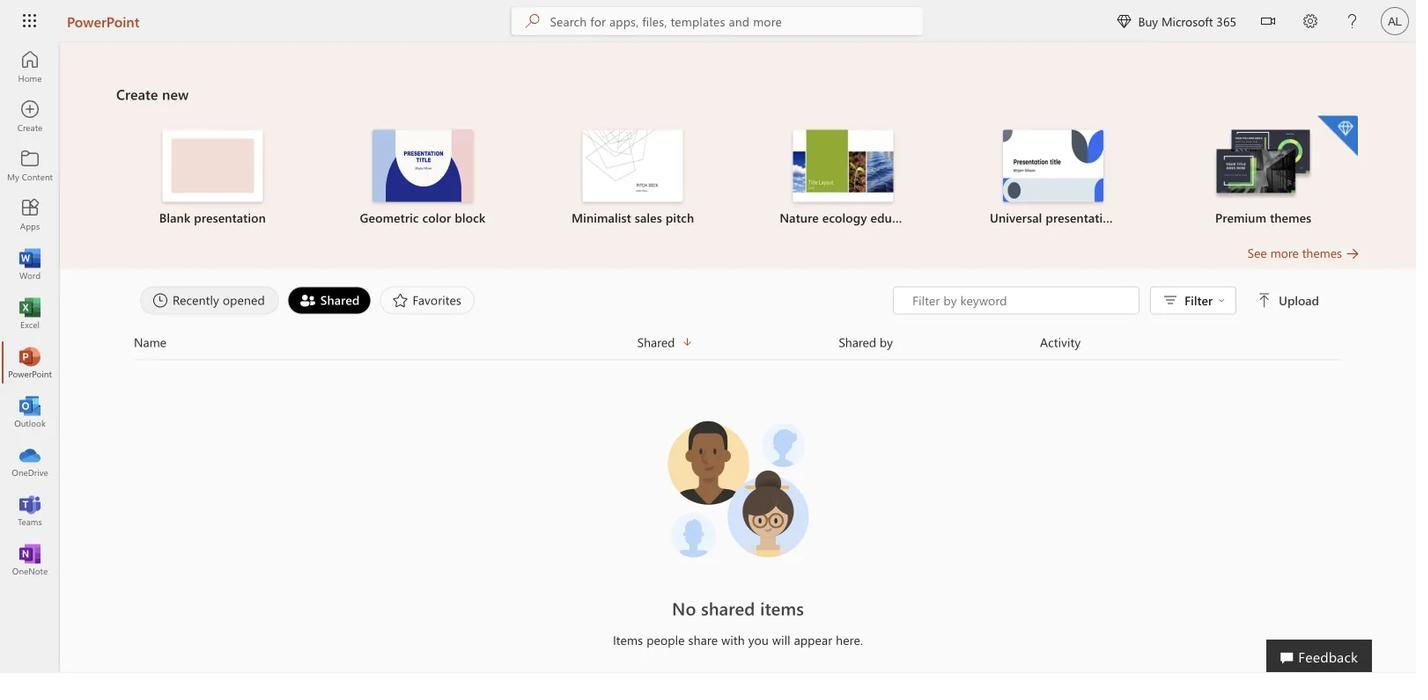 Task type: locate. For each thing, give the bounding box(es) containing it.
themes
[[1270, 210, 1312, 226], [1302, 245, 1342, 261]]

presentation right blank at the left top
[[194, 210, 266, 226]]

0 vertical spatial themes
[[1270, 210, 1312, 226]]

themes inside button
[[1302, 245, 1342, 261]]

premium themes image
[[1213, 130, 1314, 201]]

color
[[422, 210, 451, 226]]

name button
[[134, 332, 637, 353]]

row containing name
[[134, 332, 1342, 361]]

create
[[116, 85, 158, 103]]

0 horizontal spatial shared
[[320, 292, 360, 308]]

teams image
[[21, 502, 39, 520]]

themes up the see more themes
[[1270, 210, 1312, 226]]

onedrive image
[[21, 453, 39, 470]]

shared for shared by
[[839, 334, 876, 351]]

tab list
[[136, 287, 893, 315]]

premium themes element
[[1169, 116, 1358, 227]]

word image
[[21, 255, 39, 273]]

presentation for universal presentation
[[1046, 210, 1118, 226]]

tab list containing recently opened
[[136, 287, 893, 315]]

nature ecology education photo presentation image
[[793, 130, 893, 202]]

items people share with you will appear here.
[[613, 632, 863, 649]]


[[1258, 294, 1272, 308]]

blank presentation
[[159, 210, 266, 226]]

filter
[[1185, 292, 1213, 309]]

row
[[134, 332, 1342, 361]]

Search box. Suggestions appear as you type. search field
[[550, 7, 923, 35]]

people
[[647, 632, 685, 649]]

presentation
[[194, 210, 266, 226], [1046, 210, 1118, 226]]

apps image
[[21, 206, 39, 224]]

feedback
[[1298, 647, 1358, 666]]

recently
[[173, 292, 219, 308]]

favorites element
[[380, 287, 475, 315]]

you
[[748, 632, 769, 649]]

minimalist sales pitch image
[[583, 130, 683, 202]]

list inside no shared items main content
[[116, 114, 1360, 244]]

status containing filter
[[893, 287, 1323, 315]]

365
[[1217, 13, 1237, 29]]

2 presentation from the left
[[1046, 210, 1118, 226]]


[[1261, 14, 1275, 28]]

here.
[[836, 632, 863, 649]]

recently opened
[[173, 292, 265, 308]]

no
[[672, 597, 696, 620]]

none search field inside powerpoint 'banner'
[[511, 7, 923, 35]]

row inside no shared items main content
[[134, 332, 1342, 361]]

minimalist sales pitch element
[[538, 130, 727, 227]]

1 horizontal spatial shared
[[637, 334, 675, 351]]

status
[[893, 287, 1323, 315]]

no shared items
[[672, 597, 804, 620]]

shared
[[320, 292, 360, 308], [637, 334, 675, 351], [839, 334, 876, 351]]

outlook image
[[21, 403, 39, 421]]

microsoft
[[1162, 13, 1213, 29]]

themes inside "element"
[[1270, 210, 1312, 226]]

navigation
[[0, 42, 60, 585]]

1 vertical spatial themes
[[1302, 245, 1342, 261]]

tab list inside no shared items main content
[[136, 287, 893, 315]]

minimalist sales pitch
[[572, 210, 694, 226]]

shared inside "button"
[[839, 334, 876, 351]]

powerpoint banner
[[0, 0, 1416, 45]]

list
[[116, 114, 1360, 244]]

new
[[162, 85, 189, 103]]


[[1117, 14, 1131, 28]]

pitch
[[666, 210, 694, 226]]

2 horizontal spatial shared
[[839, 334, 876, 351]]

premium
[[1215, 210, 1267, 226]]

presentation down universal presentation 'image'
[[1046, 210, 1118, 226]]

shared
[[701, 597, 755, 620]]

favorites
[[413, 292, 461, 308]]

1 presentation from the left
[[194, 210, 266, 226]]

0 horizontal spatial presentation
[[194, 210, 266, 226]]

name
[[134, 334, 166, 351]]

upload
[[1279, 292, 1319, 309]]

shared element
[[288, 287, 371, 315]]

home image
[[21, 58, 39, 76]]

themes right 'more'
[[1302, 245, 1342, 261]]

onenote image
[[21, 551, 39, 569]]

will
[[772, 632, 791, 649]]

None search field
[[511, 7, 923, 35]]

universal presentation element
[[959, 130, 1148, 227]]

list containing blank presentation
[[116, 114, 1360, 244]]

powerpoint image
[[21, 354, 39, 372]]

see
[[1248, 245, 1267, 261]]

1 horizontal spatial presentation
[[1046, 210, 1118, 226]]

nature ecology education photo presentation element
[[749, 130, 938, 227]]

no shared items main content
[[60, 42, 1416, 667]]

geometric color block
[[360, 210, 486, 226]]

shared button
[[637, 332, 839, 353]]

 upload
[[1258, 292, 1319, 309]]

shared inside button
[[637, 334, 675, 351]]



Task type: describe. For each thing, give the bounding box(es) containing it.
excel image
[[21, 305, 39, 322]]

filter 
[[1185, 292, 1225, 309]]

share
[[688, 632, 718, 649]]

items people share with you will appear here. status
[[436, 632, 1040, 650]]

shared tab
[[283, 287, 376, 315]]

more
[[1270, 245, 1299, 261]]

create image
[[21, 107, 39, 125]]

activity, column 4 of 4 column header
[[1040, 332, 1342, 353]]

block
[[455, 210, 486, 226]]

my content image
[[21, 157, 39, 174]]

geometric color block image
[[373, 130, 473, 202]]

premium themes
[[1215, 210, 1312, 226]]


[[1218, 297, 1225, 304]]

items
[[613, 632, 643, 649]]

shared by
[[839, 334, 893, 351]]

powerpoint
[[67, 11, 140, 30]]

blank presentation element
[[118, 130, 307, 227]]

see more themes
[[1248, 245, 1342, 261]]

sales
[[635, 210, 662, 226]]

with
[[721, 632, 745, 649]]

appear
[[794, 632, 832, 649]]

no shared items status
[[436, 597, 1040, 621]]

geometric
[[360, 210, 419, 226]]

feedback button
[[1267, 640, 1372, 674]]

see more themes button
[[1248, 244, 1360, 262]]

al button
[[1374, 0, 1416, 42]]

presentation for blank presentation
[[194, 210, 266, 226]]

items
[[760, 597, 804, 620]]

minimalist
[[572, 210, 631, 226]]

shared inside tab
[[320, 292, 360, 308]]

shared by button
[[839, 332, 1040, 353]]

activity
[[1040, 334, 1081, 351]]

opened
[[223, 292, 265, 308]]

universal
[[990, 210, 1042, 226]]

 button
[[1247, 0, 1289, 45]]

by
[[880, 334, 893, 351]]

premium templates diamond image
[[1318, 116, 1358, 156]]

recently opened element
[[140, 287, 279, 315]]

shared for shared button
[[637, 334, 675, 351]]

Filter by keyword text field
[[911, 292, 1130, 310]]

create new
[[116, 85, 189, 103]]

blank
[[159, 210, 191, 226]]

universal presentation image
[[1003, 130, 1104, 202]]

universal presentation
[[990, 210, 1118, 226]]

 buy microsoft 365
[[1117, 13, 1237, 29]]

empty state icon image
[[659, 410, 817, 568]]

buy
[[1138, 13, 1158, 29]]

recently opened tab
[[136, 287, 283, 315]]

geometric color block element
[[328, 130, 517, 227]]

al
[[1388, 14, 1402, 28]]



Task type: vqa. For each thing, say whether or not it's contained in the screenshot.
excel "image"
yes



